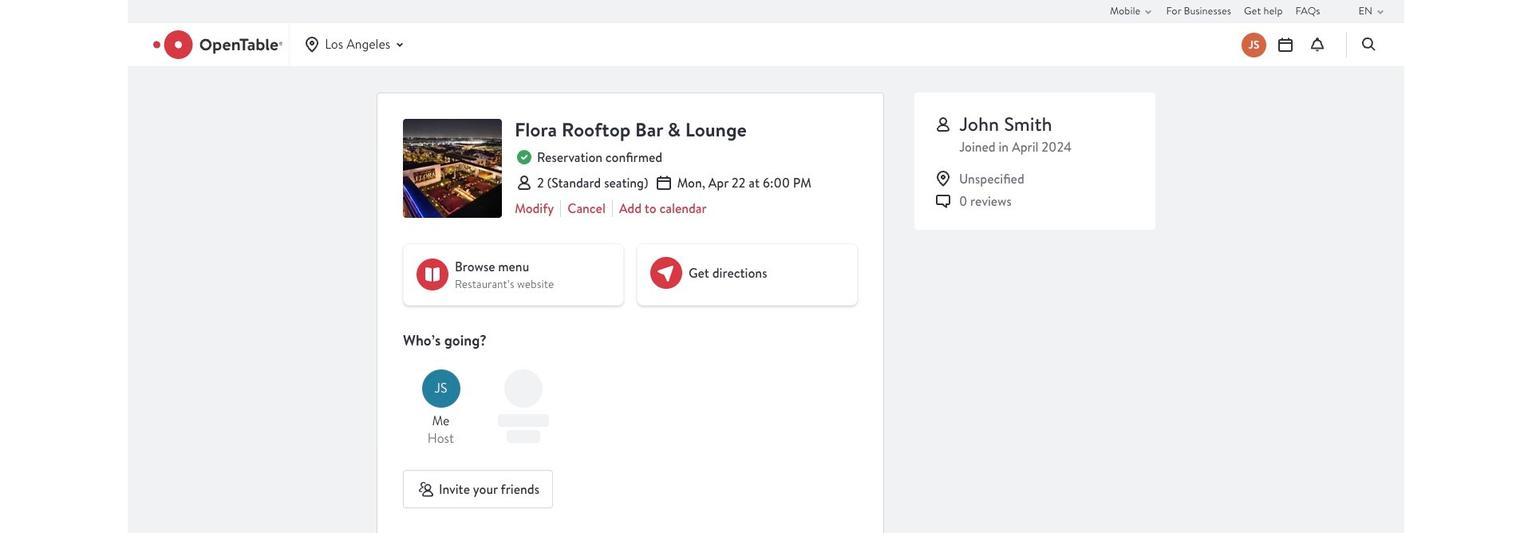 Task type: locate. For each thing, give the bounding box(es) containing it.
opentable logo image
[[153, 30, 283, 59]]

flora rooftop bar & lounge image
[[403, 119, 502, 218]]



Task type: vqa. For each thing, say whether or not it's contained in the screenshot.
'OpenTable logo'
yes



